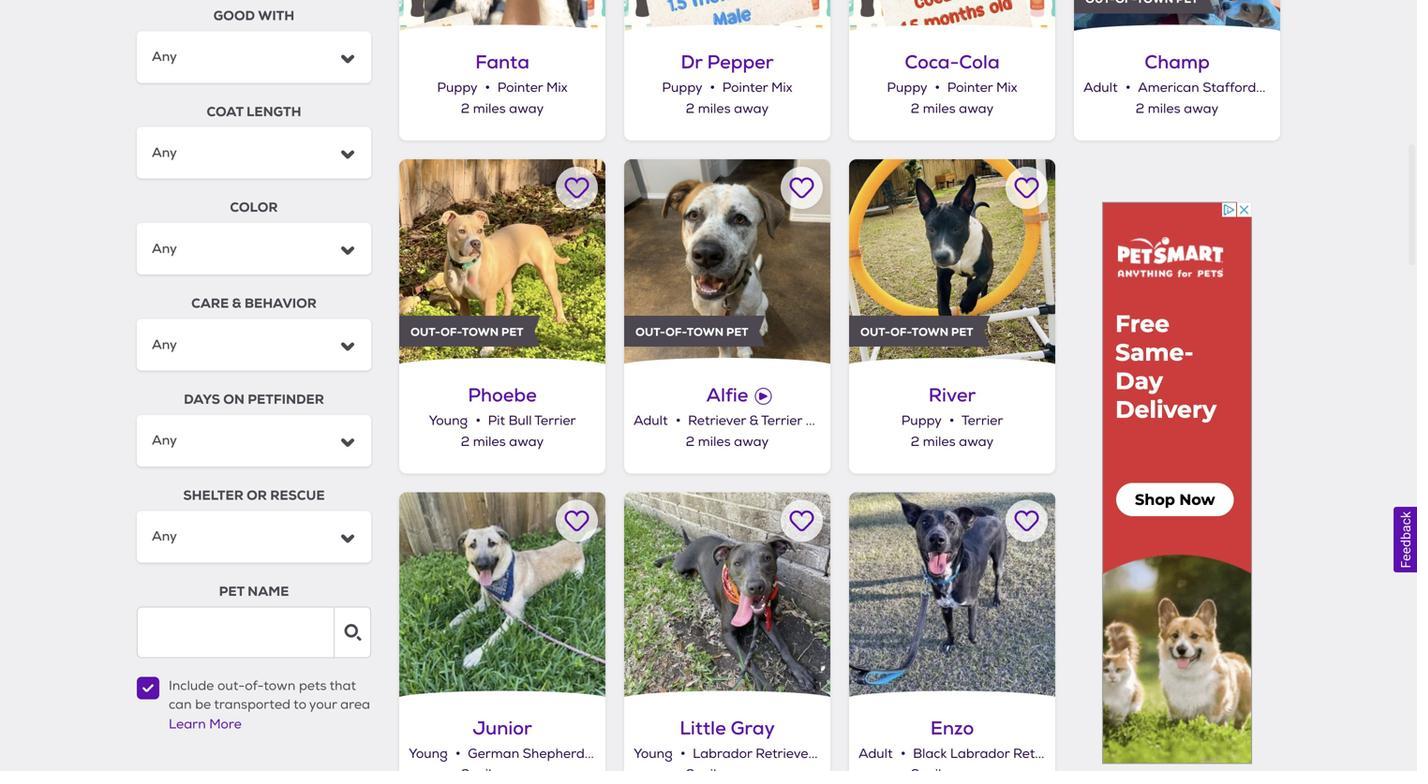 Task type: describe. For each thing, give the bounding box(es) containing it.
pointer for dr pepper
[[723, 80, 768, 96]]

learn
[[169, 717, 206, 733]]

dog
[[588, 746, 614, 763]]

enzo
[[931, 716, 974, 741]]

2 miles away for coca-cola
[[911, 101, 994, 117]]

2 miles away down "retriever & terrier mix"
[[686, 434, 769, 450]]

out-of-town pet for river
[[861, 325, 974, 340]]

0 horizontal spatial retriever
[[688, 413, 746, 429]]

pointer mix for fanta
[[498, 80, 568, 96]]

any for good
[[152, 48, 177, 65]]

labra
[[1384, 80, 1418, 96]]

2 for phoebe
[[461, 434, 470, 450]]

alfie
[[707, 383, 749, 408]]

color
[[230, 199, 278, 216]]

retriever & terrier mix
[[688, 413, 827, 429]]

miles for champ
[[1148, 101, 1181, 117]]

away for coca-cola
[[959, 101, 994, 117]]

1 horizontal spatial bull
[[917, 746, 941, 763]]

pet
[[219, 583, 245, 600]]

fanta, adoptable dog, puppy female pointer mix, 2 miles away. image
[[399, 0, 606, 33]]

away for fanta
[[509, 101, 544, 117]]

terrier for &
[[761, 413, 803, 429]]

little gray, adoptable dog, young female labrador retriever & staffordshire bull terrier mix, 2 miles away. image
[[624, 493, 831, 699]]

pepper
[[707, 50, 774, 75]]

learn more
[[169, 717, 242, 733]]

pointer for coca-cola
[[948, 80, 993, 96]]

2 miles away for phoebe
[[461, 434, 544, 450]]

2 for fanta
[[461, 101, 470, 117]]

1 horizontal spatial staffordshire
[[1203, 80, 1287, 96]]

pit
[[488, 413, 505, 429]]

town inside include out-of-town pets that can be transported to your area
[[264, 679, 296, 695]]

of- for adult
[[666, 325, 687, 340]]

puppy for fanta
[[437, 80, 477, 96]]

good
[[214, 7, 255, 24]]

shelter or rescue
[[183, 487, 325, 504]]

puppy for river
[[902, 413, 942, 429]]

dalmatian
[[1087, 746, 1154, 763]]

terrier down river
[[962, 413, 1004, 429]]

out-
[[217, 679, 245, 695]]

cola
[[960, 50, 1000, 75]]

of- for puppy
[[891, 325, 912, 340]]

coca-cola
[[905, 50, 1000, 75]]

2 for coca-cola
[[911, 101, 920, 117]]

out- for phoebe
[[411, 325, 441, 340]]

pointer for fanta
[[498, 80, 543, 96]]

miles for fanta
[[473, 101, 506, 117]]

care & behavior
[[191, 295, 317, 312]]

can
[[169, 697, 192, 713]]

1 horizontal spatial retriever
[[756, 746, 814, 763]]

river, adoptable dog, puppy female terrier, 2 miles away, out-of-town pet. image
[[849, 159, 1056, 366]]

or
[[247, 487, 267, 504]]

coca-cola, adoptable dog, puppy female pointer mix, 2 miles away. image
[[849, 0, 1056, 33]]

rescue
[[270, 487, 325, 504]]

pet for river
[[952, 325, 974, 340]]

terrier for staffordshire
[[1290, 80, 1331, 96]]

pit bull terrier
[[488, 413, 576, 429]]

that
[[330, 679, 356, 695]]

any button for on
[[137, 415, 371, 467]]

pet name
[[219, 583, 289, 600]]

phoebe, adoptable dog, young female pit bull terrier, 2 miles away, out-of-town pet. image
[[399, 159, 606, 366]]

terrier down enzo
[[943, 746, 985, 763]]

adult for enzo
[[859, 746, 893, 763]]

german shepherd dog
[[468, 746, 614, 763]]

coca-
[[905, 50, 960, 75]]

young for junior
[[409, 746, 448, 763]]

any button for &
[[137, 319, 371, 371]]

has video image
[[755, 388, 772, 405]]

any for coat
[[152, 144, 177, 161]]

german
[[468, 746, 520, 763]]

fanta
[[475, 50, 530, 75]]

young for little gray
[[634, 746, 673, 763]]

away for phoebe
[[509, 434, 544, 450]]

name
[[248, 583, 289, 600]]

good with
[[214, 7, 295, 24]]

phoebe
[[468, 383, 537, 408]]

your
[[309, 697, 337, 713]]

2 miles away for champ
[[1136, 101, 1219, 117]]

more
[[209, 717, 242, 733]]



Task type: locate. For each thing, give the bounding box(es) containing it.
transported
[[214, 697, 291, 713]]

0 horizontal spatial pointer mix
[[498, 80, 568, 96]]

young right dog
[[634, 746, 673, 763]]

length
[[247, 103, 301, 120]]

any for care
[[152, 336, 177, 353]]

of- for young
[[441, 325, 462, 340]]

american
[[1138, 80, 1200, 96]]

away down "cola"
[[959, 101, 994, 117]]

alfie, adoptable dog, adult male retriever & terrier mix, 2 miles away, has video, out-of-town pet. image
[[624, 159, 831, 366]]

shepherd
[[523, 746, 585, 763]]

mix
[[547, 80, 568, 96], [772, 80, 793, 96], [997, 80, 1018, 96], [806, 413, 827, 429], [988, 746, 1009, 763], [1157, 746, 1178, 763]]

4 any button from the top
[[137, 319, 371, 371]]

away
[[509, 101, 544, 117], [734, 101, 769, 117], [959, 101, 994, 117], [1184, 101, 1219, 117], [509, 434, 544, 450], [734, 434, 769, 450], [959, 434, 994, 450]]

any for shelter
[[152, 528, 177, 545]]

include out-of-town pets that can be transported to your area
[[169, 679, 370, 713]]

little
[[680, 716, 726, 741]]

to
[[293, 697, 307, 713]]

river
[[929, 383, 976, 408]]

puppy for dr pepper
[[662, 80, 702, 96]]

pet up river
[[952, 325, 974, 340]]

1 pet from the left
[[502, 325, 524, 340]]

0 vertical spatial adult
[[1084, 80, 1118, 96]]

enzo, adoptable dog, adult male black labrador retriever & dalmatian mix, 2 miles away. image
[[849, 493, 1056, 699]]

2 miles away down fanta
[[461, 101, 544, 117]]

any for days
[[152, 432, 177, 449]]

terrier for bull
[[535, 413, 576, 429]]

american staffordshire terrier & black labra
[[1138, 80, 1418, 96]]

1 vertical spatial bull
[[917, 746, 941, 763]]

of- inside include out-of-town pets that can be transported to your area
[[245, 679, 264, 695]]

dr pepper
[[681, 50, 774, 75]]

0 horizontal spatial out-of-town pet
[[411, 325, 524, 340]]

young left the german
[[409, 746, 448, 763]]

town for retriever & terrier mix
[[687, 325, 724, 340]]

miles for river
[[923, 434, 956, 450]]

pointer mix down fanta
[[498, 80, 568, 96]]

2 miles away
[[461, 101, 544, 117], [686, 101, 769, 117], [911, 101, 994, 117], [1136, 101, 1219, 117], [461, 434, 544, 450], [686, 434, 769, 450], [911, 434, 994, 450]]

junior
[[473, 716, 532, 741]]

1 vertical spatial adult
[[634, 413, 668, 429]]

young
[[429, 413, 468, 429], [409, 746, 448, 763], [634, 746, 673, 763]]

pointer down fanta
[[498, 80, 543, 96]]

0 horizontal spatial pointer
[[498, 80, 543, 96]]

away for river
[[959, 434, 994, 450]]

puppy down the dr
[[662, 80, 702, 96]]

5 any button from the top
[[137, 415, 371, 467]]

0 horizontal spatial pet
[[502, 325, 524, 340]]

miles down "retriever & terrier mix"
[[698, 434, 731, 450]]

away for champ
[[1184, 101, 1219, 117]]

1 vertical spatial staffordshire
[[830, 746, 914, 763]]

3 pointer mix from the left
[[948, 80, 1018, 96]]

miles down dr pepper
[[698, 101, 731, 117]]

adult for champ
[[1084, 80, 1118, 96]]

2 for champ
[[1136, 101, 1145, 117]]

petfinder
[[248, 391, 324, 408]]

2 pointer from the left
[[723, 80, 768, 96]]

town for terrier
[[912, 325, 949, 340]]

pointer mix down "cola"
[[948, 80, 1018, 96]]

adult
[[1084, 80, 1118, 96], [634, 413, 668, 429], [859, 746, 893, 763]]

2 miles away down coca-cola
[[911, 101, 994, 117]]

out-
[[411, 325, 441, 340], [636, 325, 666, 340], [861, 325, 891, 340]]

1 horizontal spatial pet
[[727, 325, 749, 340]]

any button down color
[[137, 223, 371, 275]]

2 horizontal spatial adult
[[1084, 80, 1118, 96]]

include
[[169, 679, 214, 695]]

2
[[461, 101, 470, 117], [686, 101, 695, 117], [911, 101, 920, 117], [1136, 101, 1145, 117], [461, 434, 470, 450], [686, 434, 695, 450], [911, 434, 920, 450]]

2 miles away for river
[[911, 434, 994, 450]]

2 horizontal spatial pointer
[[948, 80, 993, 96]]

1 out-of-town pet from the left
[[411, 325, 524, 340]]

champ, adoptable dog, adult male american staffordshire terrier & black labrador retriever mix, 2 miles away, out-of-town pet. image
[[1075, 0, 1281, 33]]

any button
[[137, 31, 371, 83], [137, 127, 371, 179], [137, 223, 371, 275], [137, 319, 371, 371], [137, 415, 371, 467], [137, 511, 371, 563]]

2 horizontal spatial pet
[[952, 325, 974, 340]]

0 horizontal spatial labrador
[[693, 746, 753, 763]]

1 pointer mix from the left
[[498, 80, 568, 96]]

2 for dr pepper
[[686, 101, 695, 117]]

any button down care & behavior
[[137, 319, 371, 371]]

miles down the coca-
[[923, 101, 956, 117]]

1 horizontal spatial labrador
[[951, 746, 1010, 763]]

junior, adoptable dog, young male german shepherd dog, 2 miles away. image
[[399, 493, 606, 699]]

6 any from the top
[[152, 528, 177, 545]]

dr pepper, adoptable dog, puppy male pointer mix, 2 miles away. image
[[624, 0, 831, 33]]

pointer mix for dr pepper
[[723, 80, 793, 96]]

2 miles away for fanta
[[461, 101, 544, 117]]

1 any button from the top
[[137, 31, 371, 83]]

&
[[1334, 80, 1344, 96], [232, 295, 241, 312], [750, 413, 759, 429], [817, 746, 827, 763], [1075, 746, 1084, 763]]

puppy for coca-cola
[[887, 80, 927, 96]]

2 miles away for dr pepper
[[686, 101, 769, 117]]

any button down coat length
[[137, 127, 371, 179]]

days on petfinder
[[184, 391, 324, 408]]

champ
[[1145, 50, 1210, 75]]

1 any from the top
[[152, 48, 177, 65]]

2 out-of-town pet from the left
[[636, 325, 749, 340]]

3 pet from the left
[[952, 325, 974, 340]]

bull right the pit
[[509, 413, 532, 429]]

miles down the pit
[[473, 434, 506, 450]]

shelter
[[183, 487, 244, 504]]

1 horizontal spatial out-
[[636, 325, 666, 340]]

1 labrador from the left
[[693, 746, 753, 763]]

2 miles away down dr pepper
[[686, 101, 769, 117]]

6 any button from the top
[[137, 511, 371, 563]]

area
[[341, 697, 370, 713]]

pet up phoebe
[[502, 325, 524, 340]]

2 any button from the top
[[137, 127, 371, 179]]

labrador down little gray
[[693, 746, 753, 763]]

coat length
[[207, 103, 301, 120]]

out-of-town pet up alfie
[[636, 325, 749, 340]]

pet for phoebe
[[502, 325, 524, 340]]

miles down fanta
[[473, 101, 506, 117]]

1 horizontal spatial adult
[[859, 746, 893, 763]]

1 horizontal spatial black
[[1347, 80, 1381, 96]]

town for pit bull terrier
[[462, 325, 499, 340]]

town up alfie
[[687, 325, 724, 340]]

away down "retriever & terrier mix"
[[734, 434, 769, 450]]

2 out- from the left
[[636, 325, 666, 340]]

3 any button from the top
[[137, 223, 371, 275]]

labrador retriever & staffordshire bull terrier mix
[[693, 746, 1009, 763]]

terrier
[[1290, 80, 1331, 96], [535, 413, 576, 429], [761, 413, 803, 429], [962, 413, 1004, 429], [943, 746, 985, 763]]

on
[[223, 391, 245, 408]]

behavior
[[245, 295, 317, 312]]

retriever
[[688, 413, 746, 429], [756, 746, 814, 763], [1014, 746, 1072, 763]]

2 horizontal spatial out-of-town pet
[[861, 325, 974, 340]]

black down enzo
[[913, 746, 947, 763]]

2 pointer mix from the left
[[723, 80, 793, 96]]

any button down good with
[[137, 31, 371, 83]]

be
[[195, 697, 211, 713]]

any
[[152, 48, 177, 65], [152, 144, 177, 161], [152, 240, 177, 257], [152, 336, 177, 353], [152, 432, 177, 449], [152, 528, 177, 545]]

pointer down "cola"
[[948, 80, 993, 96]]

1 vertical spatial black
[[913, 746, 947, 763]]

away for dr pepper
[[734, 101, 769, 117]]

of-
[[441, 325, 462, 340], [666, 325, 687, 340], [891, 325, 912, 340], [245, 679, 264, 695]]

labrador down enzo
[[951, 746, 1010, 763]]

4 any from the top
[[152, 336, 177, 353]]

2 miles away down american
[[1136, 101, 1219, 117]]

retriever left "dalmatian"
[[1014, 746, 1072, 763]]

3 out-of-town pet from the left
[[861, 325, 974, 340]]

2 labrador from the left
[[951, 746, 1010, 763]]

town up phoebe
[[462, 325, 499, 340]]

black
[[1347, 80, 1381, 96], [913, 746, 947, 763]]

bull
[[509, 413, 532, 429], [917, 746, 941, 763]]

miles down american
[[1148, 101, 1181, 117]]

black labrador retriever & dalmatian mix
[[913, 746, 1178, 763]]

terrier down has video image
[[761, 413, 803, 429]]

3 any from the top
[[152, 240, 177, 257]]

2 miles away down river
[[911, 434, 994, 450]]

pointer down pepper
[[723, 80, 768, 96]]

away down river
[[959, 434, 994, 450]]

dr
[[681, 50, 703, 75]]

pet up alfie
[[727, 325, 749, 340]]

days
[[184, 391, 220, 408]]

with
[[258, 7, 295, 24]]

labrador
[[693, 746, 753, 763], [951, 746, 1010, 763]]

advertisement region
[[1103, 202, 1253, 764]]

0 horizontal spatial adult
[[634, 413, 668, 429]]

staffordshire
[[1203, 80, 1287, 96], [830, 746, 914, 763]]

miles for coca-cola
[[923, 101, 956, 117]]

1 pointer from the left
[[498, 80, 543, 96]]

0 vertical spatial staffordshire
[[1203, 80, 1287, 96]]

0 vertical spatial bull
[[509, 413, 532, 429]]

any button for or
[[137, 511, 371, 563]]

town up river
[[912, 325, 949, 340]]

1 out- from the left
[[411, 325, 441, 340]]

2 horizontal spatial out-
[[861, 325, 891, 340]]

puppy down fanta
[[437, 80, 477, 96]]

puppy
[[437, 80, 477, 96], [662, 80, 702, 96], [887, 80, 927, 96], [902, 413, 942, 429]]

0 vertical spatial black
[[1347, 80, 1381, 96]]

3 pointer from the left
[[948, 80, 993, 96]]

bull down enzo
[[917, 746, 941, 763]]

coat
[[207, 103, 244, 120]]

2 pet from the left
[[727, 325, 749, 340]]

2 vertical spatial adult
[[859, 746, 893, 763]]

miles for phoebe
[[473, 434, 506, 450]]

pointer mix
[[498, 80, 568, 96], [723, 80, 793, 96], [948, 80, 1018, 96]]

pointer
[[498, 80, 543, 96], [723, 80, 768, 96], [948, 80, 993, 96]]

away down american
[[1184, 101, 1219, 117]]

None text field
[[137, 607, 371, 659]]

retriever down alfie
[[688, 413, 746, 429]]

2 any from the top
[[152, 144, 177, 161]]

out-of-town pet up river
[[861, 325, 974, 340]]

puppy down river
[[902, 413, 942, 429]]

terrier left 'labra'
[[1290, 80, 1331, 96]]

town up to
[[264, 679, 296, 695]]

0 horizontal spatial black
[[913, 746, 947, 763]]

1 horizontal spatial pointer
[[723, 80, 768, 96]]

5 any from the top
[[152, 432, 177, 449]]

puppy down the coca-
[[887, 80, 927, 96]]

2 miles away down the pit
[[461, 434, 544, 450]]

0 horizontal spatial staffordshire
[[830, 746, 914, 763]]

2 for river
[[911, 434, 920, 450]]

out-of-town pet
[[411, 325, 524, 340], [636, 325, 749, 340], [861, 325, 974, 340]]

miles for dr pepper
[[698, 101, 731, 117]]

pointer mix for coca-cola
[[948, 80, 1018, 96]]

1 horizontal spatial out-of-town pet
[[636, 325, 749, 340]]

black left 'labra'
[[1347, 80, 1381, 96]]

retriever down gray at the bottom right of page
[[756, 746, 814, 763]]

3 out- from the left
[[861, 325, 891, 340]]

town
[[462, 325, 499, 340], [687, 325, 724, 340], [912, 325, 949, 340], [264, 679, 296, 695]]

away down fanta
[[509, 101, 544, 117]]

0 horizontal spatial out-
[[411, 325, 441, 340]]

away down pepper
[[734, 101, 769, 117]]

pointer mix down pepper
[[723, 80, 793, 96]]

pet
[[502, 325, 524, 340], [727, 325, 749, 340], [952, 325, 974, 340]]

out-of-town pet up phoebe
[[411, 325, 524, 340]]

away down pit bull terrier
[[509, 434, 544, 450]]

any button for with
[[137, 31, 371, 83]]

any button down days on petfinder
[[137, 415, 371, 467]]

miles
[[473, 101, 506, 117], [698, 101, 731, 117], [923, 101, 956, 117], [1148, 101, 1181, 117], [473, 434, 506, 450], [698, 434, 731, 450], [923, 434, 956, 450]]

any button for length
[[137, 127, 371, 179]]

care
[[191, 295, 229, 312]]

young for phoebe
[[429, 413, 468, 429]]

gray
[[731, 716, 775, 741]]

pets
[[299, 679, 327, 695]]

learn more link
[[169, 717, 242, 733]]

out-of-town pet for phoebe
[[411, 325, 524, 340]]

out- for river
[[861, 325, 891, 340]]

little gray
[[680, 716, 775, 741]]

young left the pit
[[429, 413, 468, 429]]

miles down river
[[923, 434, 956, 450]]

2 horizontal spatial pointer mix
[[948, 80, 1018, 96]]

terrier right the pit
[[535, 413, 576, 429]]

1 horizontal spatial pointer mix
[[723, 80, 793, 96]]

0 horizontal spatial bull
[[509, 413, 532, 429]]

2 horizontal spatial retriever
[[1014, 746, 1072, 763]]

any button down shelter or rescue
[[137, 511, 371, 563]]



Task type: vqa. For each thing, say whether or not it's contained in the screenshot.
the Dr Pepper
yes



